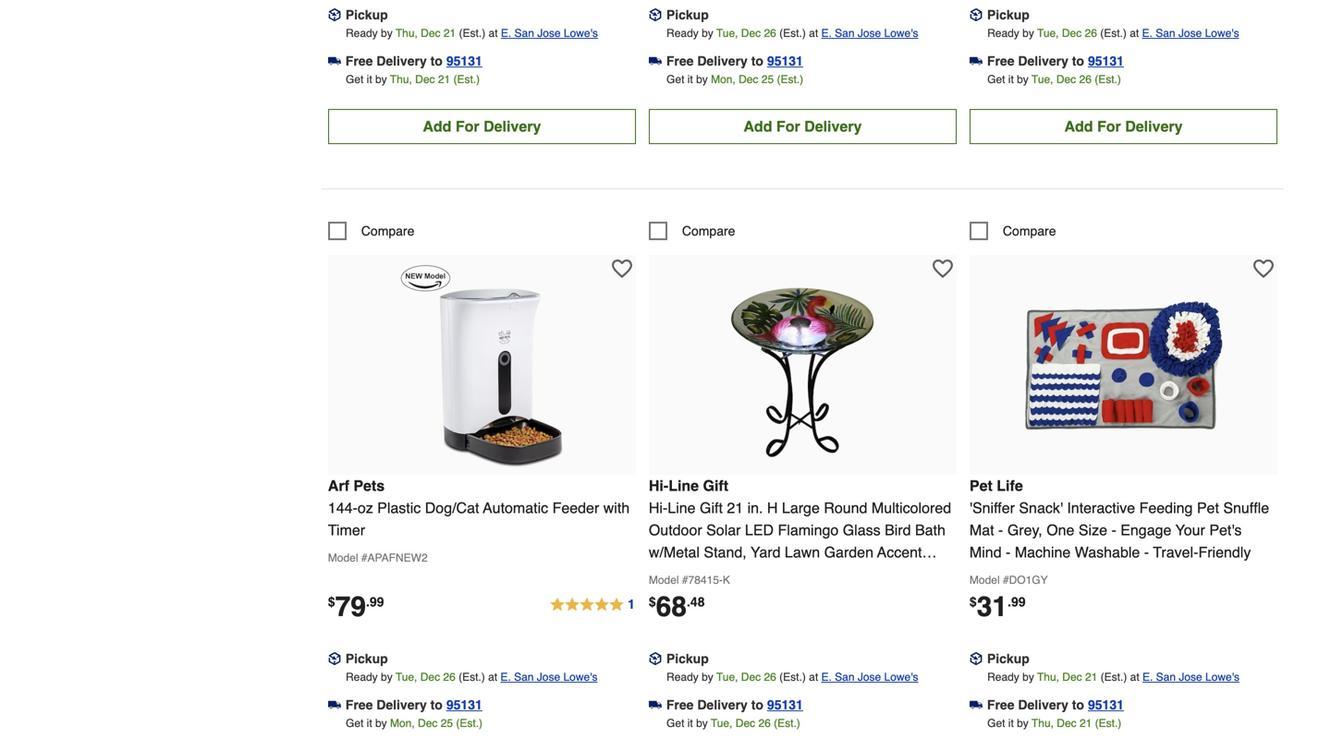 Task type: vqa. For each thing, say whether or not it's contained in the screenshot.
the for
yes



Task type: describe. For each thing, give the bounding box(es) containing it.
san for 95131 button associated with truck filled image to the left
[[515, 27, 535, 40]]

lowe's for truck filled icon to the middle 95131 button
[[885, 671, 919, 684]]

apafnew2
[[368, 552, 428, 565]]

get for truck filled icon to the left
[[346, 718, 364, 731]]

lowe's for truck filled icon to the left 95131 button
[[564, 671, 598, 684]]

get for the right truck filled icon
[[988, 73, 1006, 86]]

feeding
[[1140, 500, 1194, 517]]

free delivery to 95131 for truck filled image to the right's 95131 button
[[988, 698, 1125, 713]]

26 for the middle truck filled image
[[764, 27, 777, 40]]

your
[[1176, 522, 1206, 539]]

with
[[604, 500, 630, 517]]

engage
[[1121, 522, 1172, 539]]

garden
[[825, 544, 874, 561]]

79
[[335, 591, 366, 623]]

oz
[[358, 500, 373, 517]]

at for 95131 button corresponding to the middle truck filled image
[[809, 27, 819, 40]]

san for truck filled icon to the left 95131 button
[[514, 671, 534, 684]]

dog/cat
[[425, 500, 480, 517]]

get it by thu, dec 21 (est.) for truck filled image to the left
[[346, 73, 480, 86]]

pickup image for the middle truck filled image
[[649, 8, 662, 21]]

actual price $79.99 element
[[328, 591, 384, 623]]

hi-line gift hi-line gift 21 in. h large round multicolored outdoor solar led flamingo glass bird bath w/metal stand, yard lawn garden accent decor model # 78415-k $ 68 .48
[[649, 478, 952, 623]]

accent
[[878, 544, 923, 561]]

pet life  'sniffer snack' interactive feeding pet snuffle mat - grey, one size - engage your pet's mind - machine washable - travel-friendly image
[[1022, 264, 1226, 468]]

bird
[[885, 522, 912, 539]]

2 hi- from the top
[[649, 500, 668, 517]]

at for 95131 button associated with truck filled image to the left
[[489, 27, 498, 40]]

yard
[[751, 544, 781, 561]]

ready by tue, dec 26 (est.) at e. san jose lowe's for the middle truck filled image
[[667, 27, 919, 40]]

lowe's for 95131 button associated with truck filled image to the left
[[564, 27, 598, 40]]

pickup for pickup image corresponding to truck filled image to the right
[[988, 652, 1030, 667]]

$ inside 'hi-line gift hi-line gift 21 in. h large round multicolored outdoor solar led flamingo glass bird bath w/metal stand, yard lawn garden accent decor model # 78415-k $ 68 .48'
[[649, 595, 656, 610]]

0 vertical spatial ready by thu, dec 21 (est.) at e. san jose lowe's
[[346, 27, 598, 40]]

68
[[656, 591, 687, 623]]

get for truck filled icon to the middle
[[667, 718, 685, 731]]

1 vertical spatial line
[[668, 500, 696, 517]]

washable
[[1075, 544, 1141, 561]]

1 add for delivery button from the left
[[328, 109, 636, 144]]

5001890357 element
[[328, 222, 415, 240]]

interactive
[[1068, 500, 1136, 517]]

ready by tue, dec 26 (est.) at e. san jose lowe's for the right truck filled icon
[[988, 27, 1240, 40]]

1 vertical spatial pet
[[1198, 500, 1220, 517]]

0 horizontal spatial 25
[[441, 718, 453, 731]]

mon, for 95131 button corresponding to the middle truck filled image
[[711, 73, 736, 86]]

'sniffer
[[970, 500, 1016, 517]]

model # do1gy
[[970, 574, 1049, 587]]

travel-
[[1154, 544, 1199, 561]]

$ 31 .99
[[970, 591, 1026, 623]]

1 horizontal spatial truck filled image
[[649, 55, 662, 68]]

get for truck filled image to the right
[[988, 718, 1006, 731]]

1 button
[[549, 595, 636, 617]]

pickup for pickup image corresponding to truck filled image to the left
[[346, 7, 388, 22]]

pet life 'sniffer snack' interactive feeding pet snuffle mat - grey, one size - engage your pet's mind - machine washable - travel-friendly
[[970, 478, 1270, 561]]

e. san jose lowe's button for truck filled image to the right's 95131 button
[[1143, 669, 1240, 687]]

0 vertical spatial line
[[669, 478, 699, 495]]

mat
[[970, 522, 995, 539]]

free delivery to 95131 for truck filled icon to the left 95131 button
[[346, 698, 483, 713]]

lowe's for truck filled image to the right's 95131 button
[[1206, 671, 1240, 684]]

san for truck filled image to the right's 95131 button
[[1157, 671, 1177, 684]]

ready by tue, dec 26 (est.) at e. san jose lowe's for truck filled icon to the middle
[[667, 671, 919, 684]]

95131 button for the right truck filled icon
[[1089, 52, 1125, 70]]

1 vertical spatial ready by thu, dec 21 (est.) at e. san jose lowe's
[[988, 671, 1240, 684]]

144-
[[328, 500, 358, 517]]

# for pet life 'sniffer snack' interactive feeding pet snuffle mat - grey, one size - engage your pet's mind - machine washable - travel-friendly
[[1003, 574, 1010, 587]]

heart outline image
[[1254, 259, 1274, 279]]

pickup image for truck filled image to the left
[[328, 8, 341, 21]]

$ for 79
[[328, 595, 335, 610]]

3 add from the left
[[1065, 118, 1094, 135]]

large
[[782, 500, 820, 517]]

95131 button for truck filled icon to the middle
[[768, 696, 804, 715]]

snack'
[[1020, 500, 1064, 517]]

1
[[628, 597, 635, 612]]

5 stars image
[[549, 595, 636, 617]]

95131 button for truck filled icon to the left
[[447, 696, 483, 715]]

2 add from the left
[[744, 118, 773, 135]]

model for 'sniffer snack' interactive feeding pet snuffle mat - grey, one size - engage your pet's mind - machine washable - travel-friendly
[[970, 574, 1000, 587]]

pets
[[354, 478, 385, 495]]

outdoor
[[649, 522, 703, 539]]

.99 for 79
[[366, 595, 384, 610]]

1 add from the left
[[423, 118, 452, 135]]

pickup image for truck filled image to the right
[[970, 653, 983, 666]]

do1gy
[[1010, 574, 1049, 587]]

at for the right truck filled icon 95131 button
[[1130, 27, 1140, 40]]

- down engage
[[1145, 544, 1150, 561]]

e. san jose lowe's button for 95131 button associated with truck filled image to the left
[[501, 24, 598, 42]]

model # apafnew2
[[328, 552, 428, 565]]

flamingo
[[778, 522, 839, 539]]

lowe's for the right truck filled icon 95131 button
[[1206, 27, 1240, 40]]

glass
[[843, 522, 881, 539]]

pickup image for get it by mon, dec 25 (est.)
[[328, 653, 341, 666]]

26 for the right truck filled icon
[[1085, 27, 1098, 40]]

0 vertical spatial gift
[[703, 478, 729, 495]]

decor
[[649, 566, 689, 584]]

- right size
[[1112, 522, 1117, 539]]

lawn
[[785, 544, 821, 561]]

tue, for truck filled icon to the middle 95131 button
[[717, 671, 739, 684]]

lowe's for 95131 button corresponding to the middle truck filled image
[[885, 27, 919, 40]]

feeder
[[553, 500, 600, 517]]

pickup image for get it by tue, dec 26 (est.)
[[649, 653, 662, 666]]

actual price $31.99 element
[[970, 591, 1026, 623]]

pickup for pickup image related to the right truck filled icon
[[988, 7, 1030, 22]]

5013649975 element
[[649, 222, 736, 240]]

tue, for truck filled icon to the left 95131 button
[[396, 671, 418, 684]]

timer
[[328, 522, 365, 539]]

at for truck filled image to the right's 95131 button
[[1131, 671, 1140, 684]]

pickup for pickup icon associated with get it by tue, dec 26 (est.)
[[667, 652, 709, 667]]

arf
[[328, 478, 350, 495]]



Task type: locate. For each thing, give the bounding box(es) containing it.
free delivery to 95131
[[346, 54, 483, 68], [667, 54, 804, 68], [988, 54, 1125, 68], [346, 698, 483, 713], [667, 698, 804, 713], [988, 698, 1125, 713]]

compare inside the 5013649975 element
[[682, 224, 736, 239]]

0 horizontal spatial truck filled image
[[328, 55, 341, 68]]

grey,
[[1008, 522, 1043, 539]]

25
[[762, 73, 774, 86], [441, 718, 453, 731]]

1 compare from the left
[[361, 224, 415, 239]]

0 horizontal spatial model
[[328, 552, 358, 565]]

get it by thu, dec 21 (est.) for truck filled image to the right
[[988, 718, 1122, 731]]

mon, for truck filled icon to the left 95131 button
[[390, 718, 415, 731]]

2 add for delivery from the left
[[744, 118, 862, 135]]

free delivery to 95131 for 95131 button corresponding to the middle truck filled image
[[667, 54, 804, 68]]

(est.)
[[459, 27, 486, 40], [780, 27, 806, 40], [1101, 27, 1127, 40], [454, 73, 480, 86], [777, 73, 804, 86], [1095, 73, 1122, 86], [459, 671, 485, 684], [780, 671, 806, 684], [1101, 671, 1128, 684], [456, 718, 483, 731], [774, 718, 801, 731], [1096, 718, 1122, 731]]

0 horizontal spatial add for delivery button
[[328, 109, 636, 144]]

h
[[768, 500, 778, 517]]

$ inside $ 79 .99
[[328, 595, 335, 610]]

2 heart outline image from the left
[[933, 259, 953, 279]]

0 horizontal spatial $
[[328, 595, 335, 610]]

1 horizontal spatial add for delivery button
[[649, 109, 957, 144]]

# up the .48
[[682, 574, 689, 587]]

delivery
[[377, 54, 427, 68], [698, 54, 748, 68], [1019, 54, 1069, 68], [484, 118, 541, 135], [805, 118, 862, 135], [1126, 118, 1183, 135], [377, 698, 427, 713], [698, 698, 748, 713], [1019, 698, 1069, 713]]

free delivery to 95131 for truck filled icon to the middle 95131 button
[[667, 698, 804, 713]]

95131 button for truck filled image to the right
[[1089, 696, 1125, 715]]

1 horizontal spatial 25
[[762, 73, 774, 86]]

model
[[328, 552, 358, 565], [649, 574, 679, 587], [970, 574, 1000, 587]]

compare inside 5001890357 element
[[361, 224, 415, 239]]

0 vertical spatial get it by thu, dec 21 (est.)
[[346, 73, 480, 86]]

get it by mon, dec 25 (est.) for truck filled icon to the left 95131 button
[[346, 718, 483, 731]]

0 vertical spatial pet
[[970, 478, 993, 495]]

get for truck filled image to the left
[[346, 73, 364, 86]]

0 horizontal spatial get it by tue, dec 26 (est.)
[[667, 718, 801, 731]]

pickup image down 68
[[649, 653, 662, 666]]

.99 for 31
[[1008, 595, 1026, 610]]

0 horizontal spatial get it by mon, dec 25 (est.)
[[346, 718, 483, 731]]

get it by tue, dec 26 (est.)
[[988, 73, 1122, 86], [667, 718, 801, 731]]

e. san jose lowe's button for 95131 button corresponding to the middle truck filled image
[[822, 24, 919, 42]]

1 pickup image from the left
[[328, 653, 341, 666]]

e.
[[501, 27, 512, 40], [822, 27, 832, 40], [1143, 27, 1153, 40], [501, 671, 511, 684], [822, 671, 832, 684], [1143, 671, 1154, 684]]

add for delivery
[[423, 118, 541, 135], [744, 118, 862, 135], [1065, 118, 1183, 135]]

compare for 5001890357 element
[[361, 224, 415, 239]]

led
[[745, 522, 774, 539]]

pickup image for the right truck filled icon
[[970, 8, 983, 21]]

# inside 'hi-line gift hi-line gift 21 in. h large round multicolored outdoor solar led flamingo glass bird bath w/metal stand, yard lawn garden accent decor model # 78415-k $ 68 .48'
[[682, 574, 689, 587]]

0 horizontal spatial add for delivery
[[423, 118, 541, 135]]

friendly
[[1199, 544, 1252, 561]]

pickup for get it by mon, dec 25 (est.) pickup icon
[[346, 652, 388, 667]]

size
[[1079, 522, 1108, 539]]

# down timer
[[361, 552, 368, 565]]

1 horizontal spatial add
[[744, 118, 773, 135]]

.99 inside $ 79 .99
[[366, 595, 384, 610]]

0 vertical spatial mon,
[[711, 73, 736, 86]]

1 horizontal spatial for
[[777, 118, 801, 135]]

1 horizontal spatial compare
[[682, 224, 736, 239]]

2 horizontal spatial truck filled image
[[970, 55, 983, 68]]

95131 button
[[447, 52, 483, 70], [768, 52, 804, 70], [1089, 52, 1125, 70], [447, 696, 483, 715], [768, 696, 804, 715], [1089, 696, 1125, 715]]

e. san jose lowe's button for truck filled icon to the left 95131 button
[[501, 669, 598, 687]]

1 horizontal spatial add for delivery
[[744, 118, 862, 135]]

1 vertical spatial mon,
[[390, 718, 415, 731]]

ready by tue, dec 26 (est.) at e. san jose lowe's for truck filled icon to the left
[[346, 671, 598, 684]]

31
[[977, 591, 1008, 623]]

1 for from the left
[[456, 118, 480, 135]]

e. san jose lowe's button
[[501, 24, 598, 42], [822, 24, 919, 42], [1143, 24, 1240, 42], [501, 669, 598, 687], [822, 669, 919, 687], [1143, 669, 1240, 687]]

model down timer
[[328, 552, 358, 565]]

# up actual price $31.99 element
[[1003, 574, 1010, 587]]

1 horizontal spatial get it by mon, dec 25 (est.)
[[667, 73, 804, 86]]

$ 79 .99
[[328, 591, 384, 623]]

1 horizontal spatial #
[[682, 574, 689, 587]]

.99
[[366, 595, 384, 610], [1008, 595, 1026, 610]]

compare inside 5013082673 element
[[1003, 224, 1057, 239]]

1 horizontal spatial $
[[649, 595, 656, 610]]

ready by thu, dec 21 (est.) at e. san jose lowe's
[[346, 27, 598, 40], [988, 671, 1240, 684]]

3 add for delivery from the left
[[1065, 118, 1183, 135]]

0 horizontal spatial truck filled image
[[328, 699, 341, 712]]

3 add for delivery button from the left
[[970, 109, 1278, 144]]

at for truck filled icon to the left 95131 button
[[488, 671, 498, 684]]

san
[[515, 27, 535, 40], [835, 27, 855, 40], [1156, 27, 1176, 40], [514, 671, 534, 684], [835, 671, 855, 684], [1157, 671, 1177, 684]]

compare
[[361, 224, 415, 239], [682, 224, 736, 239], [1003, 224, 1057, 239]]

1 vertical spatial 25
[[441, 718, 453, 731]]

1 horizontal spatial get it by thu, dec 21 (est.)
[[988, 718, 1122, 731]]

one
[[1047, 522, 1075, 539]]

78415-
[[689, 574, 723, 587]]

plastic
[[378, 500, 421, 517]]

compare for 5013082673 element
[[1003, 224, 1057, 239]]

truck filled image
[[970, 55, 983, 68], [328, 699, 341, 712], [649, 699, 662, 712]]

1 .99 from the left
[[366, 595, 384, 610]]

1 heart outline image from the left
[[612, 259, 632, 279]]

at for truck filled icon to the middle 95131 button
[[809, 671, 819, 684]]

arf pets 144-oz plastic dog/cat automatic feeder with timer
[[328, 478, 630, 539]]

2 horizontal spatial add for delivery button
[[970, 109, 1278, 144]]

1 $ from the left
[[328, 595, 335, 610]]

0 vertical spatial hi-
[[649, 478, 669, 495]]

5013082673 element
[[970, 222, 1057, 240]]

1 hi- from the top
[[649, 478, 669, 495]]

mind
[[970, 544, 1002, 561]]

san for 95131 button corresponding to the middle truck filled image
[[835, 27, 855, 40]]

hi-line gift hi-line gift 21 in. h large round multicolored outdoor solar led flamingo glass bird bath w/metal stand, yard lawn garden accent decor image
[[701, 264, 905, 468]]

stand,
[[704, 544, 747, 561]]

0 horizontal spatial add
[[423, 118, 452, 135]]

multicolored
[[872, 500, 952, 517]]

pickup image
[[328, 8, 341, 21], [649, 8, 662, 21], [970, 8, 983, 21], [970, 653, 983, 666]]

to
[[431, 54, 443, 68], [752, 54, 764, 68], [1073, 54, 1085, 68], [431, 698, 443, 713], [752, 698, 764, 713], [1073, 698, 1085, 713]]

95131
[[447, 54, 483, 68], [768, 54, 804, 68], [1089, 54, 1125, 68], [447, 698, 483, 713], [768, 698, 804, 713], [1089, 698, 1125, 713]]

1 horizontal spatial pickup image
[[649, 653, 662, 666]]

model for 144-oz plastic dog/cat automatic feeder with timer
[[328, 552, 358, 565]]

26 for truck filled icon to the left
[[443, 671, 456, 684]]

pickup
[[346, 7, 388, 22], [667, 7, 709, 22], [988, 7, 1030, 22], [346, 652, 388, 667], [667, 652, 709, 667], [988, 652, 1030, 667]]

3 $ from the left
[[970, 595, 977, 610]]

tue,
[[717, 27, 739, 40], [1038, 27, 1060, 40], [1032, 73, 1054, 86], [396, 671, 418, 684], [717, 671, 739, 684], [711, 718, 733, 731]]

free delivery to 95131 for the right truck filled icon 95131 button
[[988, 54, 1125, 68]]

3 for from the left
[[1098, 118, 1122, 135]]

1 vertical spatial get it by thu, dec 21 (est.)
[[988, 718, 1122, 731]]

1 vertical spatial gift
[[700, 500, 723, 517]]

mon,
[[711, 73, 736, 86], [390, 718, 415, 731]]

san for truck filled icon to the middle 95131 button
[[835, 671, 855, 684]]

solar
[[707, 522, 741, 539]]

1 horizontal spatial .99
[[1008, 595, 1026, 610]]

free delivery to 95131 for 95131 button associated with truck filled image to the left
[[346, 54, 483, 68]]

w/metal
[[649, 544, 700, 561]]

san for the right truck filled icon 95131 button
[[1156, 27, 1176, 40]]

2 horizontal spatial #
[[1003, 574, 1010, 587]]

1 vertical spatial get it by tue, dec 26 (est.)
[[667, 718, 801, 731]]

1 horizontal spatial truck filled image
[[649, 699, 662, 712]]

0 horizontal spatial #
[[361, 552, 368, 565]]

- right mat
[[999, 522, 1004, 539]]

add for delivery button
[[328, 109, 636, 144], [649, 109, 957, 144], [970, 109, 1278, 144]]

pet up 'pet's'
[[1198, 500, 1220, 517]]

2 horizontal spatial add for delivery
[[1065, 118, 1183, 135]]

0 horizontal spatial mon,
[[390, 718, 415, 731]]

get it by tue, dec 26 (est.) for truck filled icon to the middle 95131 button
[[667, 718, 801, 731]]

it
[[367, 73, 372, 86], [688, 73, 693, 86], [1009, 73, 1014, 86], [367, 718, 372, 731], [688, 718, 693, 731], [1009, 718, 1014, 731]]

pet up 'sniffer
[[970, 478, 993, 495]]

arf pets 144-oz plastic dog/cat automatic feeder with timer image
[[380, 264, 584, 468]]

1 horizontal spatial pet
[[1198, 500, 1220, 517]]

1 horizontal spatial get it by tue, dec 26 (est.)
[[988, 73, 1122, 86]]

get it by thu, dec 21 (est.)
[[346, 73, 480, 86], [988, 718, 1122, 731]]

0 vertical spatial 25
[[762, 73, 774, 86]]

1 horizontal spatial ready by thu, dec 21 (est.) at e. san jose lowe's
[[988, 671, 1240, 684]]

95131 button for truck filled image to the left
[[447, 52, 483, 70]]

21
[[444, 27, 456, 40], [438, 73, 451, 86], [727, 500, 744, 517], [1086, 671, 1098, 684], [1080, 718, 1093, 731]]

e. san jose lowe's button for truck filled icon to the middle 95131 button
[[822, 669, 919, 687]]

$ inside $ 31 .99
[[970, 595, 977, 610]]

for
[[456, 118, 480, 135], [777, 118, 801, 135], [1098, 118, 1122, 135]]

0 horizontal spatial pet
[[970, 478, 993, 495]]

lowe's
[[564, 27, 598, 40], [885, 27, 919, 40], [1206, 27, 1240, 40], [564, 671, 598, 684], [885, 671, 919, 684], [1206, 671, 1240, 684]]

2 horizontal spatial add
[[1065, 118, 1094, 135]]

e. san jose lowe's button for the right truck filled icon 95131 button
[[1143, 24, 1240, 42]]

compare for the 5013649975 element
[[682, 224, 736, 239]]

3 compare from the left
[[1003, 224, 1057, 239]]

0 vertical spatial get it by tue, dec 26 (est.)
[[988, 73, 1122, 86]]

2 for from the left
[[777, 118, 801, 135]]

truck filled image
[[328, 55, 341, 68], [649, 55, 662, 68], [970, 699, 983, 712]]

1 horizontal spatial mon,
[[711, 73, 736, 86]]

2 .99 from the left
[[1008, 595, 1026, 610]]

automatic
[[483, 500, 549, 517]]

26
[[764, 27, 777, 40], [1085, 27, 1098, 40], [1080, 73, 1092, 86], [443, 671, 456, 684], [764, 671, 777, 684], [759, 718, 771, 731]]

2 add for delivery button from the left
[[649, 109, 957, 144]]

0 horizontal spatial pickup image
[[328, 653, 341, 666]]

pickup image down 79
[[328, 653, 341, 666]]

heart outline image
[[612, 259, 632, 279], [933, 259, 953, 279]]

0 horizontal spatial compare
[[361, 224, 415, 239]]

$ for 31
[[970, 595, 977, 610]]

1 horizontal spatial model
[[649, 574, 679, 587]]

actual price $68.48 element
[[649, 591, 705, 623]]

2 horizontal spatial model
[[970, 574, 1000, 587]]

pickup for pickup image associated with the middle truck filled image
[[667, 7, 709, 22]]

2 horizontal spatial compare
[[1003, 224, 1057, 239]]

.48
[[687, 595, 705, 610]]

95131 button for the middle truck filled image
[[768, 52, 804, 70]]

get
[[346, 73, 364, 86], [667, 73, 685, 86], [988, 73, 1006, 86], [346, 718, 364, 731], [667, 718, 685, 731], [988, 718, 1006, 731]]

$ down model # apafnew2
[[328, 595, 335, 610]]

1 add for delivery from the left
[[423, 118, 541, 135]]

tue, for 95131 button corresponding to the middle truck filled image
[[717, 27, 739, 40]]

1 vertical spatial get it by mon, dec 25 (est.)
[[346, 718, 483, 731]]

21 inside 'hi-line gift hi-line gift 21 in. h large round multicolored outdoor solar led flamingo glass bird bath w/metal stand, yard lawn garden accent decor model # 78415-k $ 68 .48'
[[727, 500, 744, 517]]

2 horizontal spatial truck filled image
[[970, 699, 983, 712]]

life
[[997, 478, 1024, 495]]

2 horizontal spatial $
[[970, 595, 977, 610]]

model up 68
[[649, 574, 679, 587]]

0 horizontal spatial .99
[[366, 595, 384, 610]]

round
[[824, 500, 868, 517]]

snuffle
[[1224, 500, 1270, 517]]

ready
[[346, 27, 378, 40], [667, 27, 699, 40], [988, 27, 1020, 40], [346, 671, 378, 684], [667, 671, 699, 684], [988, 671, 1020, 684]]

.99 down model # do1gy
[[1008, 595, 1026, 610]]

1 vertical spatial hi-
[[649, 500, 668, 517]]

line
[[669, 478, 699, 495], [668, 500, 696, 517]]

-
[[999, 522, 1004, 539], [1112, 522, 1117, 539], [1006, 544, 1011, 561], [1145, 544, 1150, 561]]

0 horizontal spatial ready by thu, dec 21 (est.) at e. san jose lowe's
[[346, 27, 598, 40]]

free
[[346, 54, 373, 68], [667, 54, 694, 68], [988, 54, 1015, 68], [346, 698, 373, 713], [667, 698, 694, 713], [988, 698, 1015, 713]]

tue, for the right truck filled icon 95131 button
[[1038, 27, 1060, 40]]

gift
[[703, 478, 729, 495], [700, 500, 723, 517]]

# for arf pets 144-oz plastic dog/cat automatic feeder with timer
[[361, 552, 368, 565]]

machine
[[1015, 544, 1071, 561]]

add
[[423, 118, 452, 135], [744, 118, 773, 135], [1065, 118, 1094, 135]]

jose
[[538, 27, 561, 40], [858, 27, 882, 40], [1179, 27, 1203, 40], [537, 671, 561, 684], [858, 671, 882, 684], [1180, 671, 1203, 684]]

model inside 'hi-line gift hi-line gift 21 in. h large round multicolored outdoor solar led flamingo glass bird bath w/metal stand, yard lawn garden accent decor model # 78415-k $ 68 .48'
[[649, 574, 679, 587]]

$
[[328, 595, 335, 610], [649, 595, 656, 610], [970, 595, 977, 610]]

pet's
[[1210, 522, 1243, 539]]

- right mind
[[1006, 544, 1011, 561]]

thu,
[[396, 27, 418, 40], [390, 73, 412, 86], [1038, 671, 1060, 684], [1032, 718, 1054, 731]]

2 pickup image from the left
[[649, 653, 662, 666]]

hi-
[[649, 478, 669, 495], [649, 500, 668, 517]]

get it by mon, dec 25 (est.) for 95131 button corresponding to the middle truck filled image
[[667, 73, 804, 86]]

.99 inside $ 31 .99
[[1008, 595, 1026, 610]]

at
[[489, 27, 498, 40], [809, 27, 819, 40], [1130, 27, 1140, 40], [488, 671, 498, 684], [809, 671, 819, 684], [1131, 671, 1140, 684]]

2 horizontal spatial for
[[1098, 118, 1122, 135]]

model up '31'
[[970, 574, 1000, 587]]

in.
[[748, 500, 763, 517]]

1 horizontal spatial heart outline image
[[933, 259, 953, 279]]

get it by tue, dec 26 (est.) for the right truck filled icon 95131 button
[[988, 73, 1122, 86]]

0 vertical spatial get it by mon, dec 25 (est.)
[[667, 73, 804, 86]]

dec
[[421, 27, 441, 40], [742, 27, 761, 40], [1063, 27, 1082, 40], [415, 73, 435, 86], [739, 73, 759, 86], [1057, 73, 1077, 86], [421, 671, 440, 684], [742, 671, 761, 684], [1063, 671, 1083, 684], [418, 718, 438, 731], [736, 718, 756, 731], [1057, 718, 1077, 731]]

$ right 1
[[649, 595, 656, 610]]

0 horizontal spatial for
[[456, 118, 480, 135]]

$ down model # do1gy
[[970, 595, 977, 610]]

k
[[723, 574, 731, 587]]

bath
[[916, 522, 946, 539]]

.99 down model # apafnew2
[[366, 595, 384, 610]]

0 horizontal spatial get it by thu, dec 21 (est.)
[[346, 73, 480, 86]]

2 $ from the left
[[649, 595, 656, 610]]

0 horizontal spatial heart outline image
[[612, 259, 632, 279]]

26 for truck filled icon to the middle
[[764, 671, 777, 684]]

ready by tue, dec 26 (est.) at e. san jose lowe's
[[667, 27, 919, 40], [988, 27, 1240, 40], [346, 671, 598, 684], [667, 671, 919, 684]]

get it by mon, dec 25 (est.)
[[667, 73, 804, 86], [346, 718, 483, 731]]

2 compare from the left
[[682, 224, 736, 239]]

get for the middle truck filled image
[[667, 73, 685, 86]]

pickup image
[[328, 653, 341, 666], [649, 653, 662, 666]]

#
[[361, 552, 368, 565], [682, 574, 689, 587], [1003, 574, 1010, 587]]



